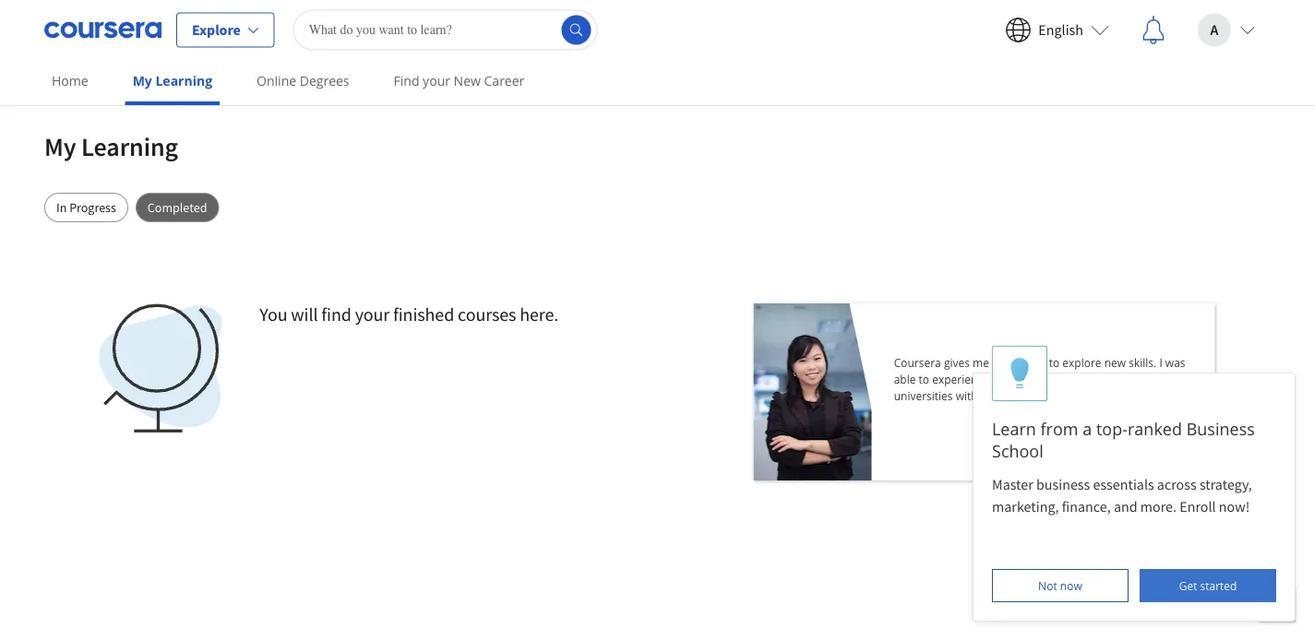 Task type: vqa. For each thing, say whether or not it's contained in the screenshot.
the topmost My Learning
yes



Task type: locate. For each thing, give the bounding box(es) containing it.
master business essentials across strategy, marketing, finance, and more. enroll now!
[[993, 476, 1256, 516]]

experience
[[933, 372, 990, 387]]

my learning link
[[125, 60, 220, 105]]

your
[[423, 72, 451, 90], [355, 303, 390, 326]]

new
[[1105, 355, 1127, 370]]

alice element
[[973, 346, 1296, 622]]

ranked
[[1128, 418, 1183, 440]]

finished
[[393, 303, 454, 326]]

to left explore
[[1050, 355, 1060, 370]]

from down on
[[1041, 418, 1079, 440]]

1 horizontal spatial a
[[1083, 418, 1093, 440]]

and
[[1114, 498, 1138, 516]]

in progress button
[[44, 193, 128, 223]]

0 vertical spatial from
[[1047, 372, 1072, 387]]

a inside the coursera gives me a platform to explore new skills. i was able to experience education from world-renowned universities without losing out on career opportunities.
[[993, 355, 999, 370]]

in
[[56, 199, 67, 216]]

get
[[1180, 579, 1198, 594]]

help center image
[[1267, 593, 1289, 615]]

1 vertical spatial your
[[355, 303, 390, 326]]

1 vertical spatial a
[[1083, 418, 1093, 440]]

a left top- at the bottom right
[[1083, 418, 1093, 440]]

0 horizontal spatial a
[[993, 355, 999, 370]]

tab list containing in progress
[[44, 193, 1271, 223]]

coursera image
[[44, 15, 162, 45]]

ponprom
[[1147, 414, 1196, 429]]

from inside the learn from a top-ranked business school
[[1041, 418, 1079, 440]]

get started link
[[1141, 570, 1277, 603]]

opportunities.
[[1105, 388, 1178, 404]]

degrees
[[300, 72, 350, 90]]

my down coursera image
[[133, 72, 152, 90]]

learning
[[156, 72, 212, 90], [81, 131, 178, 163]]

explore button
[[176, 12, 275, 48]]

tab list
[[44, 193, 1271, 223]]

1 vertical spatial my learning
[[44, 131, 178, 163]]

0 vertical spatial your
[[423, 72, 451, 90]]

completed button
[[136, 193, 219, 223]]

platform
[[1002, 355, 1047, 370]]

to
[[1050, 355, 1060, 370], [919, 372, 930, 387]]

find your new career link
[[386, 60, 532, 102]]

from up on
[[1047, 372, 1072, 387]]

my learning up progress
[[44, 131, 178, 163]]

me
[[973, 355, 990, 370]]

business
[[1187, 418, 1256, 440]]

a
[[993, 355, 999, 370], [1083, 418, 1093, 440]]

my
[[133, 72, 152, 90], [44, 131, 76, 163]]

able
[[894, 372, 916, 387]]

learn
[[993, 418, 1037, 440]]

not
[[1039, 579, 1058, 594]]

learning down the explore
[[156, 72, 212, 90]]

here.
[[520, 303, 559, 326]]

from
[[1047, 372, 1072, 387], [1041, 418, 1079, 440]]

courses
[[458, 303, 516, 326]]

1 vertical spatial my
[[44, 131, 76, 163]]

a button
[[1184, 0, 1271, 60]]

skills.
[[1130, 355, 1157, 370]]

my learning down the explore
[[133, 72, 212, 90]]

0 horizontal spatial to
[[919, 372, 930, 387]]

None search field
[[293, 10, 598, 50]]

online degrees
[[257, 72, 350, 90]]

now!
[[1220, 498, 1251, 516]]

1 vertical spatial from
[[1041, 418, 1079, 440]]

learning up progress
[[81, 131, 178, 163]]

1 horizontal spatial my
[[133, 72, 152, 90]]

home link
[[44, 60, 96, 102]]

a right me
[[993, 355, 999, 370]]

0 vertical spatial my
[[133, 72, 152, 90]]

more.
[[1141, 498, 1177, 516]]

coursera gives me a platform to explore new skills. i was able to experience education from world-renowned universities without losing out on career opportunities.
[[894, 355, 1186, 404]]

0 vertical spatial my learning
[[133, 72, 212, 90]]

started
[[1201, 579, 1238, 594]]

enroll
[[1180, 498, 1217, 516]]

my up in at the left top of page
[[44, 131, 76, 163]]

gives
[[945, 355, 970, 370]]

globe image
[[96, 304, 225, 433]]

online degrees link
[[249, 60, 357, 102]]

0 vertical spatial a
[[993, 355, 999, 370]]

my learning
[[133, 72, 212, 90], [44, 131, 178, 163]]

find your new career
[[394, 72, 525, 90]]

renowned
[[1108, 372, 1161, 387]]

essentials
[[1094, 476, 1155, 494]]

0 vertical spatial learning
[[156, 72, 212, 90]]

to up universities
[[919, 372, 930, 387]]

0 vertical spatial to
[[1050, 355, 1060, 370]]

without
[[956, 388, 996, 404]]



Task type: describe. For each thing, give the bounding box(es) containing it.
was
[[1166, 355, 1186, 370]]

find
[[322, 303, 352, 326]]

english
[[1039, 21, 1084, 39]]

explore
[[192, 21, 241, 39]]

will
[[291, 303, 318, 326]]

lightbulb tip image
[[1011, 358, 1030, 390]]

career
[[1069, 388, 1102, 404]]

school
[[993, 440, 1044, 463]]

you
[[260, 303, 288, 326]]

learn from a top-ranked business school
[[993, 418, 1256, 463]]

losing
[[999, 388, 1029, 404]]

a
[[1211, 21, 1219, 39]]

universities
[[894, 388, 953, 404]]

home
[[52, 72, 88, 90]]

education
[[993, 372, 1044, 387]]

top-
[[1097, 418, 1128, 440]]

strategy,
[[1200, 476, 1253, 494]]

world-
[[1075, 372, 1108, 387]]

0 horizontal spatial my
[[44, 131, 76, 163]]

across
[[1158, 476, 1197, 494]]

english button
[[991, 0, 1125, 60]]

coursera
[[894, 355, 942, 370]]

learning inside my learning link
[[156, 72, 212, 90]]

1 vertical spatial learning
[[81, 131, 178, 163]]

in progress
[[56, 199, 116, 216]]

a inside the learn from a top-ranked business school
[[1083, 418, 1093, 440]]

business
[[1037, 476, 1091, 494]]

i
[[1160, 355, 1163, 370]]

now
[[1061, 579, 1083, 594]]

What do you want to learn? text field
[[293, 10, 598, 50]]

master
[[993, 476, 1034, 494]]

you will find your finished courses here.
[[260, 303, 559, 326]]

— ponprom r.
[[1133, 414, 1208, 429]]

—
[[1133, 414, 1144, 429]]

not now button
[[993, 570, 1129, 603]]

new
[[454, 72, 481, 90]]

out
[[1032, 388, 1049, 404]]

0 horizontal spatial your
[[355, 303, 390, 326]]

1 vertical spatial to
[[919, 372, 930, 387]]

from inside the coursera gives me a platform to explore new skills. i was able to experience education from world-renowned universities without losing out on career opportunities.
[[1047, 372, 1072, 387]]

online
[[257, 72, 296, 90]]

r.
[[1199, 414, 1208, 429]]

marketing,
[[993, 498, 1060, 516]]

get started
[[1180, 579, 1238, 594]]

find
[[394, 72, 420, 90]]

on
[[1052, 388, 1066, 404]]

progress
[[69, 199, 116, 216]]

1 horizontal spatial your
[[423, 72, 451, 90]]

explore
[[1063, 355, 1102, 370]]

not now
[[1039, 579, 1083, 594]]

finance,
[[1062, 498, 1111, 516]]

career
[[484, 72, 525, 90]]

completed
[[148, 199, 207, 216]]

1 horizontal spatial to
[[1050, 355, 1060, 370]]



